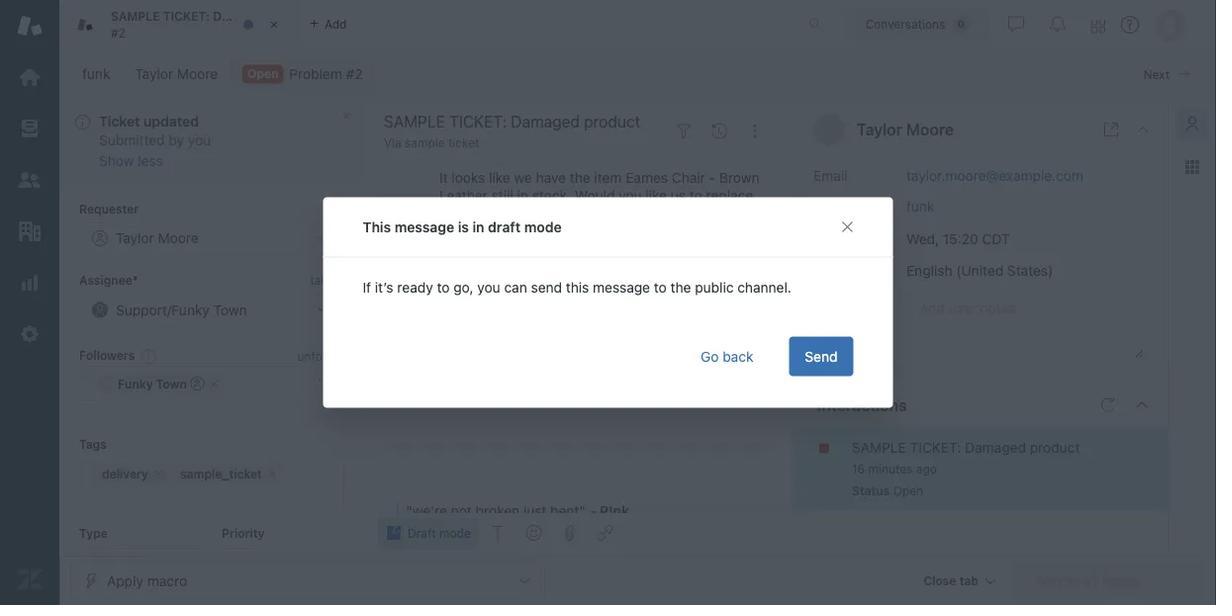 Task type: describe. For each thing, give the bounding box(es) containing it.
via
[[384, 136, 402, 150]]

taylor moore link inside conversationlabel log
[[440, 256, 526, 272]]

problem button
[[79, 548, 202, 579]]

taylor.moore@example.com
[[907, 167, 1084, 184]]

local
[[814, 231, 848, 247]]

add link (cmd k) image
[[598, 526, 613, 541]]

damaged for sample ticket: damaged product 16 minutes ago status open
[[965, 440, 1026, 456]]

that.
[[531, 134, 560, 150]]

brown
[[720, 170, 760, 186]]

sample
[[405, 136, 445, 150]]

ago inside sample ticket: damaged product 16 minutes ago status open
[[916, 463, 937, 477]]

mode inside dialog
[[524, 219, 562, 235]]

moore inside conversationlabel log
[[484, 256, 526, 272]]

issue
[[520, 205, 553, 222]]

it
[[337, 273, 344, 287]]

you inside the ticket updated submitted by you show less
[[188, 132, 211, 148]]

take it
[[310, 273, 344, 287]]

close image inside this message is in draft mode dialog
[[840, 219, 856, 235]]

bent"
[[551, 503, 586, 519]]

draft mode
[[408, 527, 471, 540]]

0 horizontal spatial to
[[437, 279, 450, 295]]

your
[[440, 205, 468, 222]]

urgent button
[[222, 548, 344, 579]]

still
[[492, 187, 514, 204]]

in inside eames chair - brown leather still in stock. would you like us to replace your item or issue a refund?
[[517, 187, 529, 204]]

unfollow button
[[298, 347, 344, 365]]

taylor inside secondary element
[[135, 66, 173, 82]]

"we're not broken just bent" - p!nk
[[406, 503, 630, 519]]

as
[[1084, 573, 1099, 589]]

sample for sample ticket: damaged product #2
[[111, 9, 160, 23]]

can
[[504, 279, 527, 295]]

we
[[514, 170, 532, 186]]

main element
[[0, 0, 59, 606]]

thank
[[440, 134, 479, 150]]

org.
[[814, 199, 841, 215]]

close image inside tabs "tab list"
[[264, 15, 284, 35]]

0 horizontal spatial a
[[514, 283, 521, 299]]

us
[[671, 187, 686, 204]]

send
[[531, 279, 562, 295]]

add attachment image
[[562, 526, 578, 541]]

product for sample ticket: damaged product #2
[[271, 9, 317, 23]]

customer context image
[[1185, 116, 1201, 132]]

you inside this message is in draft mode dialog
[[478, 279, 501, 295]]

get help image
[[1122, 16, 1139, 34]]

funk link inside secondary element
[[69, 60, 123, 88]]

go,
[[454, 279, 474, 295]]

replacement,
[[525, 283, 609, 299]]

you left the 'for'
[[483, 134, 506, 150]]

1 horizontal spatial to
[[654, 279, 667, 295]]

go
[[701, 348, 719, 365]]

close ticket collision notification image
[[341, 110, 352, 122]]

customers image
[[17, 167, 43, 193]]

conversations
[[866, 17, 946, 31]]

- inside eames chair - brown leather still in stock. would you like us to replace your item or issue a refund?
[[709, 170, 716, 186]]

english (united states)
[[907, 262, 1054, 279]]

states)
[[1008, 262, 1054, 279]]

organizations image
[[17, 219, 43, 245]]

ready
[[397, 279, 433, 295]]

like inside eames chair - brown leather still in stock. would you like us to replace your item or issue a refund?
[[646, 187, 667, 204]]

view more details image
[[1104, 122, 1120, 138]]

you.
[[652, 283, 679, 299]]

sample ticket: damaged product 16 minutes ago status open
[[852, 440, 1080, 498]]

thank
[[612, 283, 648, 299]]

admin image
[[17, 322, 43, 347]]

conversations button
[[844, 8, 991, 40]]

i would like a replacement, thank you.
[[440, 283, 679, 299]]

go back button
[[685, 337, 770, 377]]

send button
[[789, 337, 854, 377]]

submitted
[[99, 132, 165, 148]]

is
[[458, 219, 469, 235]]

stock.
[[532, 187, 571, 204]]

taylor moore inside secondary element
[[135, 66, 218, 82]]

2 vertical spatial open
[[1103, 573, 1138, 589]]

minutes inside conversationlabel log
[[705, 258, 749, 272]]

i
[[440, 283, 443, 299]]

secondary element
[[59, 54, 1217, 94]]

urgent
[[235, 555, 278, 571]]

thank you for that.
[[440, 134, 560, 150]]

wed,
[[907, 231, 939, 247]]

insert emojis image
[[526, 526, 542, 541]]

Add user notes text field
[[907, 293, 1145, 360]]

events image
[[712, 123, 728, 139]]

it's
[[375, 279, 394, 295]]

ticket: for sample ticket: damaged product #2
[[163, 9, 210, 23]]

Subject field
[[380, 110, 662, 134]]

looks
[[452, 170, 485, 186]]

submit as open
[[1036, 573, 1138, 589]]

less
[[138, 152, 163, 169]]

in inside dialog
[[473, 219, 485, 235]]

this
[[363, 219, 391, 235]]

wed, 15:20 cdt
[[907, 231, 1010, 247]]

ticket: for sample ticket: damaged product 16 minutes ago status open
[[910, 440, 961, 456]]

p!nk
[[600, 503, 630, 519]]

open inside sample ticket: damaged product 16 minutes ago status open
[[894, 485, 924, 498]]

back
[[723, 348, 754, 365]]

ticket
[[99, 113, 140, 130]]

or
[[503, 205, 516, 222]]

like for replacement,
[[489, 283, 510, 299]]

send
[[805, 348, 838, 365]]

14 minutes ago text field
[[688, 258, 773, 272]]

avatar image
[[384, 254, 424, 294]]

eames
[[626, 170, 668, 186]]

alert containing ticket updated
[[59, 100, 364, 182]]

public
[[695, 279, 734, 295]]

get started image
[[17, 64, 43, 90]]

updated
[[144, 113, 199, 130]]



Task type: vqa. For each thing, say whether or not it's contained in the screenshot.
top SO
no



Task type: locate. For each thing, give the bounding box(es) containing it.
1 vertical spatial product
[[1030, 440, 1080, 456]]

like
[[489, 170, 511, 186], [646, 187, 667, 204], [489, 283, 510, 299]]

14 minutes ago
[[688, 258, 773, 272]]

damaged inside sample ticket: damaged product 16 minutes ago status open
[[965, 440, 1026, 456]]

in right is
[[473, 219, 485, 235]]

to right us
[[690, 187, 703, 204]]

1 horizontal spatial in
[[517, 187, 529, 204]]

0 vertical spatial message
[[395, 219, 455, 235]]

views image
[[17, 116, 43, 142]]

if it's ready to go, you can send this message to the public channel.
[[363, 279, 792, 295]]

minutes
[[705, 258, 749, 272], [869, 463, 913, 477]]

the inside this message is in draft mode dialog
[[671, 279, 691, 295]]

taylor right 'user' icon
[[857, 120, 903, 139]]

would
[[575, 187, 615, 204]]

16
[[852, 463, 865, 477]]

open down the sample ticket: damaged product #2
[[248, 67, 279, 81]]

1 vertical spatial mode
[[439, 527, 471, 540]]

interactions
[[818, 396, 907, 415]]

type
[[79, 527, 108, 540]]

conversationlabel log
[[364, 70, 793, 316]]

minutes up status
[[869, 463, 913, 477]]

0 vertical spatial like
[[489, 170, 511, 186]]

funk inside secondary element
[[82, 66, 110, 82]]

taylor inside conversationlabel log
[[440, 256, 480, 272]]

- left the p!nk
[[590, 503, 596, 519]]

0 vertical spatial open
[[248, 67, 279, 81]]

sample for sample ticket: damaged product 16 minutes ago status open
[[852, 440, 907, 456]]

2 horizontal spatial to
[[690, 187, 703, 204]]

to
[[690, 187, 703, 204], [437, 279, 450, 295], [654, 279, 667, 295]]

1 horizontal spatial a
[[557, 205, 564, 222]]

message left is
[[395, 219, 455, 235]]

0 vertical spatial funk link
[[69, 60, 123, 88]]

broken
[[476, 503, 520, 519]]

like up still
[[489, 170, 511, 186]]

funk for "funk" link inside secondary element
[[82, 66, 110, 82]]

0 vertical spatial damaged
[[213, 9, 268, 23]]

1 horizontal spatial minutes
[[869, 463, 913, 477]]

zendesk support image
[[17, 13, 43, 39]]

15:20
[[943, 231, 979, 247]]

format text image
[[491, 526, 507, 541]]

by
[[169, 132, 184, 148]]

draft mode button
[[378, 518, 479, 549]]

0 horizontal spatial taylor moore
[[135, 66, 218, 82]]

close image right the view more details icon
[[1135, 122, 1151, 138]]

funk for the rightmost "funk" link
[[907, 198, 935, 214]]

have
[[536, 170, 566, 186]]

1 horizontal spatial ticket:
[[910, 440, 961, 456]]

via sample ticket
[[384, 136, 480, 150]]

sample up #2
[[111, 9, 160, 23]]

0 vertical spatial taylor
[[135, 66, 173, 82]]

0 horizontal spatial sample
[[111, 9, 160, 23]]

you right "go,"
[[478, 279, 501, 295]]

0 vertical spatial product
[[271, 9, 317, 23]]

next button
[[1132, 58, 1202, 90]]

problem
[[92, 555, 145, 571]]

mode inside button
[[439, 527, 471, 540]]

open right the as
[[1103, 573, 1138, 589]]

0 vertical spatial ago
[[752, 258, 773, 272]]

1 horizontal spatial open
[[894, 485, 924, 498]]

tags
[[79, 437, 107, 451]]

you right by
[[188, 132, 211, 148]]

a
[[557, 205, 564, 222], [514, 283, 521, 299]]

0 horizontal spatial mode
[[439, 527, 471, 540]]

1 horizontal spatial the
[[671, 279, 691, 295]]

taylor up updated
[[135, 66, 173, 82]]

like right would
[[489, 283, 510, 299]]

it looks like we have the item
[[440, 170, 626, 186]]

you down eames on the right top of page
[[619, 187, 642, 204]]

sample ticket: damaged product #2
[[111, 9, 317, 40]]

submit
[[1036, 573, 1081, 589]]

taylor up "go,"
[[440, 256, 480, 272]]

0 vertical spatial sample
[[111, 9, 160, 23]]

1 horizontal spatial item
[[594, 170, 622, 186]]

1 vertical spatial ticket:
[[910, 440, 961, 456]]

refund?
[[568, 205, 617, 222]]

1 vertical spatial funk link
[[907, 198, 935, 214]]

0 horizontal spatial -
[[590, 503, 596, 519]]

1 horizontal spatial mode
[[524, 219, 562, 235]]

1 vertical spatial like
[[646, 187, 667, 204]]

0 horizontal spatial product
[[271, 9, 317, 23]]

0 horizontal spatial close image
[[264, 15, 284, 35]]

1 horizontal spatial ago
[[916, 463, 937, 477]]

channel.
[[738, 279, 792, 295]]

0 vertical spatial taylor moore link
[[122, 60, 231, 88]]

0 vertical spatial in
[[517, 187, 529, 204]]

close image
[[264, 15, 284, 35], [1135, 122, 1151, 138], [840, 219, 856, 235]]

tabs tab list
[[59, 0, 788, 49]]

0 horizontal spatial moore
[[177, 66, 218, 82]]

1 vertical spatial item
[[471, 205, 499, 222]]

moore inside secondary element
[[177, 66, 218, 82]]

2 horizontal spatial taylor moore
[[857, 120, 954, 139]]

1 horizontal spatial taylor moore
[[440, 256, 526, 272]]

1 vertical spatial open
[[894, 485, 924, 498]]

14
[[688, 258, 701, 272]]

2 vertical spatial moore
[[484, 256, 526, 272]]

draft
[[408, 527, 436, 540]]

apps image
[[1185, 159, 1201, 175]]

1 horizontal spatial close image
[[840, 219, 856, 235]]

you
[[188, 132, 211, 148], [483, 134, 506, 150], [619, 187, 642, 204], [478, 279, 501, 295]]

ticket: inside sample ticket: damaged product 16 minutes ago status open
[[910, 440, 961, 456]]

item left the or
[[471, 205, 499, 222]]

moore
[[177, 66, 218, 82], [907, 120, 954, 139], [484, 256, 526, 272]]

reporting image
[[17, 270, 43, 296]]

leather
[[440, 187, 488, 204]]

this
[[566, 279, 589, 295]]

1 vertical spatial damaged
[[965, 440, 1026, 456]]

funk
[[82, 66, 110, 82], [907, 198, 935, 214]]

chair
[[672, 170, 706, 186]]

product inside sample ticket: damaged product 16 minutes ago status open
[[1030, 440, 1080, 456]]

not
[[451, 503, 472, 519]]

item inside eames chair - brown leather still in stock. would you like us to replace your item or issue a refund?
[[471, 205, 499, 222]]

damaged for sample ticket: damaged product #2
[[213, 9, 268, 23]]

ticket updated submitted by you show less
[[99, 113, 211, 169]]

take it button
[[310, 270, 344, 290]]

1 horizontal spatial sample
[[852, 440, 907, 456]]

a inside eames chair - brown leather still in stock. would you like us to replace your item or issue a refund?
[[557, 205, 564, 222]]

user image
[[824, 124, 835, 136]]

replace
[[706, 187, 754, 204]]

take
[[310, 273, 334, 287]]

0 horizontal spatial funk link
[[69, 60, 123, 88]]

0 vertical spatial item
[[594, 170, 622, 186]]

ago up channel.
[[752, 258, 773, 272]]

item up would
[[594, 170, 622, 186]]

16 minutes ago text field
[[852, 463, 937, 477]]

sample inside sample ticket: damaged product 16 minutes ago status open
[[852, 440, 907, 456]]

ago right 16
[[916, 463, 937, 477]]

0 vertical spatial close image
[[264, 15, 284, 35]]

tab
[[59, 0, 317, 49]]

1 horizontal spatial moore
[[484, 256, 526, 272]]

priority
[[222, 527, 265, 540]]

moore up 'taylor.moore@example.com'
[[907, 120, 954, 139]]

taylor moore link up "go,"
[[440, 256, 526, 272]]

0 horizontal spatial message
[[395, 219, 455, 235]]

0 horizontal spatial taylor
[[135, 66, 173, 82]]

for
[[510, 134, 527, 150]]

zendesk products image
[[1092, 19, 1106, 33]]

2 horizontal spatial moore
[[907, 120, 954, 139]]

0 horizontal spatial ticket:
[[163, 9, 210, 23]]

sample inside the sample ticket: damaged product #2
[[111, 9, 160, 23]]

1 horizontal spatial message
[[593, 279, 650, 295]]

the up would
[[570, 170, 591, 186]]

eames chair - brown leather still in stock. would you like us to replace your item or issue a refund?
[[440, 170, 760, 222]]

the
[[570, 170, 591, 186], [671, 279, 691, 295]]

to inside eames chair - brown leather still in stock. would you like us to replace your item or issue a refund?
[[690, 187, 703, 204]]

1 horizontal spatial funk link
[[907, 198, 935, 214]]

1 horizontal spatial funk
[[907, 198, 935, 214]]

0 horizontal spatial in
[[473, 219, 485, 235]]

ago
[[752, 258, 773, 272], [916, 463, 937, 477]]

to right thank
[[654, 279, 667, 295]]

1 vertical spatial ago
[[916, 463, 937, 477]]

1 vertical spatial message
[[593, 279, 650, 295]]

0 vertical spatial -
[[709, 170, 716, 186]]

0 vertical spatial a
[[557, 205, 564, 222]]

1 horizontal spatial taylor moore link
[[440, 256, 526, 272]]

mode down not on the left of the page
[[439, 527, 471, 540]]

assignee*
[[79, 273, 138, 287]]

1 vertical spatial a
[[514, 283, 521, 299]]

ticket:
[[163, 9, 210, 23], [910, 440, 961, 456]]

0 vertical spatial minutes
[[705, 258, 749, 272]]

message left you.
[[593, 279, 650, 295]]

open link
[[230, 60, 376, 88]]

1 vertical spatial taylor moore link
[[440, 256, 526, 272]]

1 vertical spatial the
[[671, 279, 691, 295]]

funk link
[[69, 60, 123, 88], [907, 198, 935, 214]]

would
[[447, 283, 485, 299]]

product for sample ticket: damaged product 16 minutes ago status open
[[1030, 440, 1080, 456]]

close image down org.
[[840, 219, 856, 235]]

2 vertical spatial taylor
[[440, 256, 480, 272]]

1 horizontal spatial damaged
[[965, 440, 1026, 456]]

email
[[814, 167, 848, 184]]

tab containing sample ticket: damaged product
[[59, 0, 317, 49]]

2 vertical spatial close image
[[840, 219, 856, 235]]

#2
[[111, 26, 126, 40]]

0 horizontal spatial taylor moore link
[[122, 60, 231, 88]]

if
[[363, 279, 371, 295]]

- inside public reply composer draft mode text box
[[590, 503, 596, 519]]

open
[[248, 67, 279, 81], [894, 485, 924, 498], [1103, 573, 1138, 589]]

in
[[517, 187, 529, 204], [473, 219, 485, 235]]

0 horizontal spatial funk
[[82, 66, 110, 82]]

0 vertical spatial the
[[570, 170, 591, 186]]

-
[[709, 170, 716, 186], [590, 503, 596, 519]]

1 vertical spatial taylor
[[857, 120, 903, 139]]

alert
[[59, 100, 364, 182]]

unfollow
[[298, 349, 344, 363]]

moore up can
[[484, 256, 526, 272]]

show less button
[[99, 152, 163, 170]]

(united
[[957, 262, 1004, 279]]

show
[[99, 152, 134, 169]]

you inside eames chair - brown leather still in stock. would you like us to replace your item or issue a refund?
[[619, 187, 642, 204]]

0 horizontal spatial ago
[[752, 258, 773, 272]]

ago inside conversationlabel log
[[752, 258, 773, 272]]

taylor moore inside conversationlabel log
[[440, 256, 526, 272]]

1 vertical spatial in
[[473, 219, 485, 235]]

1 vertical spatial funk
[[907, 198, 935, 214]]

item
[[594, 170, 622, 186], [471, 205, 499, 222]]

status
[[852, 485, 890, 498]]

2 horizontal spatial close image
[[1135, 122, 1151, 138]]

the inside conversationlabel log
[[570, 170, 591, 186]]

damaged inside the sample ticket: damaged product #2
[[213, 9, 268, 23]]

0 vertical spatial mode
[[524, 219, 562, 235]]

mode down the stock.
[[524, 219, 562, 235]]

0 vertical spatial funk
[[82, 66, 110, 82]]

cdt
[[982, 231, 1010, 247]]

ticket
[[448, 136, 480, 150]]

2 vertical spatial taylor moore
[[440, 256, 526, 272]]

like down eames on the right top of page
[[646, 187, 667, 204]]

sample up 16 minutes ago text box
[[852, 440, 907, 456]]

to left "go,"
[[437, 279, 450, 295]]

close image up open link
[[264, 15, 284, 35]]

ticket: inside the sample ticket: damaged product #2
[[163, 9, 210, 23]]

go back
[[701, 348, 754, 365]]

draft
[[488, 219, 521, 235]]

1 horizontal spatial -
[[709, 170, 716, 186]]

taylor moore link up updated
[[122, 60, 231, 88]]

0 horizontal spatial item
[[471, 205, 499, 222]]

1 horizontal spatial product
[[1030, 440, 1080, 456]]

this message is in draft mode dialog
[[323, 197, 893, 408]]

0 horizontal spatial the
[[570, 170, 591, 186]]

0 horizontal spatial minutes
[[705, 258, 749, 272]]

taylor moore right 'user' icon
[[857, 120, 954, 139]]

1 horizontal spatial taylor
[[440, 256, 480, 272]]

a down the stock.
[[557, 205, 564, 222]]

open inside secondary element
[[248, 67, 279, 81]]

0 horizontal spatial damaged
[[213, 9, 268, 23]]

- right 'chair'
[[709, 170, 716, 186]]

sample
[[111, 9, 160, 23], [852, 440, 907, 456]]

taylor moore up "go,"
[[440, 256, 526, 272]]

taylor moore up updated
[[135, 66, 218, 82]]

funk link down #2
[[69, 60, 123, 88]]

local time
[[814, 231, 879, 247]]

moore down the sample ticket: damaged product #2
[[177, 66, 218, 82]]

2 vertical spatial like
[[489, 283, 510, 299]]

0 vertical spatial ticket:
[[163, 9, 210, 23]]

a left send
[[514, 283, 521, 299]]

minutes up public
[[705, 258, 749, 272]]

funk link up wed,
[[907, 198, 935, 214]]

2 horizontal spatial open
[[1103, 573, 1138, 589]]

"we're
[[406, 503, 447, 519]]

1 vertical spatial sample
[[852, 440, 907, 456]]

1 vertical spatial moore
[[907, 120, 954, 139]]

0 vertical spatial moore
[[177, 66, 218, 82]]

open down 16 minutes ago text box
[[894, 485, 924, 498]]

Public reply composer Draft mode text field
[[374, 359, 784, 582]]

minutes inside sample ticket: damaged product 16 minutes ago status open
[[869, 463, 913, 477]]

funk up wed,
[[907, 198, 935, 214]]

1 vertical spatial -
[[590, 503, 596, 519]]

1 vertical spatial taylor moore
[[857, 120, 954, 139]]

1 vertical spatial minutes
[[869, 463, 913, 477]]

0 horizontal spatial open
[[248, 67, 279, 81]]

product
[[271, 9, 317, 23], [1030, 440, 1080, 456]]

zendesk image
[[17, 567, 43, 593]]

in down the we
[[517, 187, 529, 204]]

like for have
[[489, 170, 511, 186]]

product inside the sample ticket: damaged product #2
[[271, 9, 317, 23]]

taylor moore
[[135, 66, 218, 82], [857, 120, 954, 139], [440, 256, 526, 272]]

funk up ticket
[[82, 66, 110, 82]]

1 vertical spatial close image
[[1135, 122, 1151, 138]]

next
[[1144, 67, 1170, 81]]

0 vertical spatial taylor moore
[[135, 66, 218, 82]]

the down 14
[[671, 279, 691, 295]]

2 horizontal spatial taylor
[[857, 120, 903, 139]]

damaged
[[213, 9, 268, 23], [965, 440, 1026, 456]]



